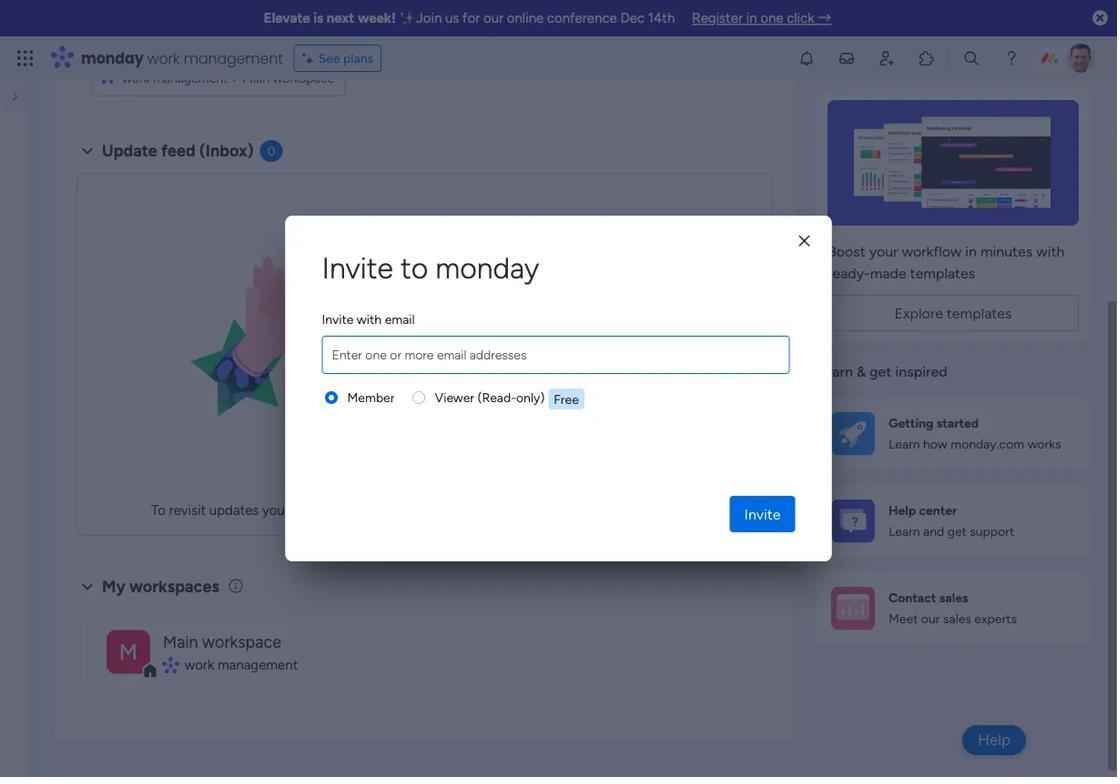 Task type: vqa. For each thing, say whether or not it's contained in the screenshot.
rightmost Terry Turtle 'image'
no



Task type: describe. For each thing, give the bounding box(es) containing it.
0 horizontal spatial main
[[163, 633, 198, 652]]

workspaces
[[129, 578, 219, 597]]

register in one click → link
[[692, 10, 832, 26]]

started
[[937, 416, 979, 432]]

invite for invite to monday
[[322, 250, 393, 286]]

0 vertical spatial workspace
[[273, 71, 334, 86]]

see plans
[[318, 51, 374, 66]]

experts
[[975, 612, 1017, 627]]

(read-
[[478, 390, 516, 406]]

revisit
[[169, 503, 206, 519]]

component image
[[163, 658, 178, 674]]

corner
[[578, 503, 618, 519]]

management for work management
[[218, 658, 298, 674]]

0 vertical spatial management
[[184, 48, 283, 68]]

lottie animation element
[[151, 189, 443, 480]]

(inbox)
[[199, 142, 254, 161]]

14th
[[648, 10, 675, 26]]

learn for getting
[[889, 437, 920, 453]]

ready-
[[828, 265, 870, 282]]

update feed (inbox)
[[102, 142, 254, 161]]

top
[[529, 503, 551, 519]]

week!
[[358, 10, 396, 26]]

explore templates button
[[828, 295, 1079, 332]]

feed
[[161, 142, 195, 161]]

for
[[463, 10, 480, 26]]

work management
[[184, 658, 298, 674]]

contact sales meet our sales experts
[[889, 591, 1017, 627]]

our inside "contact sales meet our sales experts"
[[922, 612, 940, 627]]

terry turtle image
[[1066, 44, 1096, 73]]

boost your workflow in minutes with ready-made templates
[[828, 243, 1065, 282]]

inbox image
[[838, 49, 856, 67]]

filter
[[459, 503, 487, 519]]

0 vertical spatial sales
[[940, 591, 969, 607]]

join
[[416, 10, 442, 26]]

0 horizontal spatial get
[[870, 364, 892, 381]]

1 vertical spatial your
[[637, 503, 664, 519]]

elevate
[[264, 10, 310, 26]]

help center element
[[817, 485, 1090, 558]]

search everything image
[[963, 49, 981, 67]]

change
[[386, 503, 432, 519]]

close update feed (inbox) image
[[77, 141, 98, 163]]

elevate is next week! ✨ join us for our online conference dec 14th
[[264, 10, 675, 26]]

templates inside explore templates button
[[947, 305, 1012, 322]]

1 the from the left
[[435, 503, 455, 519]]

contact
[[889, 591, 937, 607]]

invite members image
[[878, 49, 896, 67]]

invite to monday
[[322, 250, 539, 286]]

left
[[554, 503, 575, 519]]

register in one click →
[[692, 10, 832, 26]]

0 vertical spatial work
[[147, 48, 180, 68]]

minutes
[[981, 243, 1033, 260]]

center
[[919, 504, 957, 519]]

explore
[[895, 305, 943, 322]]

workflow
[[902, 243, 962, 260]]

register
[[692, 10, 743, 26]]

help center learn and get support
[[889, 504, 1015, 540]]

support
[[970, 525, 1015, 540]]

select product image
[[16, 49, 35, 67]]

you've
[[262, 503, 302, 519]]

to
[[151, 503, 166, 519]]

getting started learn how monday.com works
[[889, 416, 1062, 453]]

conference
[[547, 10, 617, 26]]

✨
[[399, 10, 413, 26]]

boost
[[828, 243, 866, 260]]

templates inside boost your workflow in minutes with ready-made templates
[[910, 265, 976, 282]]

plans
[[343, 51, 374, 66]]

viewer (read-only)
[[435, 390, 545, 406]]

my workspaces
[[102, 578, 219, 597]]

help for help
[[978, 731, 1011, 750]]

learn for help
[[889, 525, 920, 540]]

member
[[347, 390, 395, 406]]

Enter one or more email addresses text field
[[326, 337, 785, 374]]

monday work management
[[81, 48, 283, 68]]

of
[[621, 503, 634, 519]]

invite for invite
[[745, 506, 781, 523]]

update
[[102, 142, 157, 161]]

apps image
[[918, 49, 936, 67]]

updates
[[209, 503, 259, 519]]



Task type: locate. For each thing, give the bounding box(es) containing it.
0 horizontal spatial your
[[637, 503, 664, 519]]

the right at
[[506, 503, 526, 519]]

read,
[[353, 503, 383, 519]]

management inside work management > main workspace link
[[153, 71, 228, 86]]

learn left and
[[889, 525, 920, 540]]

1 horizontal spatial help
[[978, 731, 1011, 750]]

dec
[[621, 10, 645, 26]]

1 vertical spatial workspace
[[202, 633, 281, 652]]

get inside help center learn and get support
[[948, 525, 967, 540]]

management down monday work management
[[153, 71, 228, 86]]

0 horizontal spatial monday
[[81, 48, 143, 68]]

1 vertical spatial learn
[[889, 437, 920, 453]]

invite
[[322, 250, 393, 286], [322, 312, 354, 327], [745, 506, 781, 523]]

is
[[313, 10, 323, 26]]

workspace down see
[[273, 71, 334, 86]]

workspace
[[273, 71, 334, 86], [202, 633, 281, 652]]

close image
[[799, 235, 810, 248]]

monday right to
[[436, 250, 539, 286]]

1 horizontal spatial monday
[[436, 250, 539, 286]]

main
[[242, 71, 270, 86], [163, 633, 198, 652]]

in inside boost your workflow in minutes with ready-made templates
[[966, 243, 977, 260]]

getting
[[889, 416, 934, 432]]

sales left the experts
[[943, 612, 972, 627]]

help inside button
[[978, 731, 1011, 750]]

invite button
[[730, 496, 796, 533]]

with right minutes
[[1037, 243, 1065, 260]]

templates image image
[[833, 100, 1074, 226]]

0 vertical spatial learn
[[817, 364, 853, 381]]

to revisit updates you've already read, change the filter at the top left corner of your feed.
[[151, 503, 699, 519]]

0 vertical spatial your
[[870, 243, 899, 260]]

work
[[147, 48, 180, 68], [122, 71, 150, 86], [184, 658, 214, 674]]

click
[[787, 10, 815, 26]]

→
[[818, 10, 832, 26]]

in left 'one'
[[747, 10, 757, 26]]

monday right select product image
[[81, 48, 143, 68]]

help
[[889, 504, 916, 519], [978, 731, 1011, 750]]

see plans button
[[294, 45, 382, 72]]

templates down workflow
[[910, 265, 976, 282]]

2 vertical spatial work
[[184, 658, 214, 674]]

your
[[870, 243, 899, 260], [637, 503, 664, 519]]

1 vertical spatial help
[[978, 731, 1011, 750]]

close my workspaces image
[[77, 577, 98, 599]]

0 vertical spatial our
[[484, 10, 504, 26]]

0 vertical spatial with
[[1037, 243, 1065, 260]]

with left email
[[357, 312, 382, 327]]

invite up invite with email at left
[[322, 250, 393, 286]]

1 vertical spatial main
[[163, 633, 198, 652]]

0 horizontal spatial help
[[889, 504, 916, 519]]

0 vertical spatial help
[[889, 504, 916, 519]]

0 horizontal spatial with
[[357, 312, 382, 327]]

only)
[[516, 390, 545, 406]]

work up 'work management > main workspace'
[[147, 48, 180, 68]]

1 vertical spatial management
[[153, 71, 228, 86]]

work management > main workspace
[[122, 71, 334, 86]]

explore templates
[[895, 305, 1012, 322]]

>
[[231, 71, 239, 86]]

0 horizontal spatial the
[[435, 503, 455, 519]]

work right component image
[[184, 658, 214, 674]]

&
[[857, 364, 866, 381]]

help inside help center learn and get support
[[889, 504, 916, 519]]

management for work management > main workspace
[[153, 71, 228, 86]]

work for work management > main workspace
[[122, 71, 150, 86]]

sales
[[940, 591, 969, 607], [943, 612, 972, 627]]

learn inside help center learn and get support
[[889, 525, 920, 540]]

my
[[102, 578, 126, 597]]

works
[[1028, 437, 1062, 453]]

templates right 'explore'
[[947, 305, 1012, 322]]

1 horizontal spatial your
[[870, 243, 899, 260]]

our right meet
[[922, 612, 940, 627]]

at
[[490, 503, 502, 519]]

1 vertical spatial monday
[[436, 250, 539, 286]]

the
[[435, 503, 455, 519], [506, 503, 526, 519]]

1 vertical spatial our
[[922, 612, 940, 627]]

your inside boost your workflow in minutes with ready-made templates
[[870, 243, 899, 260]]

1 vertical spatial templates
[[947, 305, 1012, 322]]

invite right 'feed.'
[[745, 506, 781, 523]]

m
[[119, 640, 138, 666]]

invite inside button
[[745, 506, 781, 523]]

management
[[184, 48, 283, 68], [153, 71, 228, 86], [218, 658, 298, 674]]

learn down "getting" on the right bottom of the page
[[889, 437, 920, 453]]

help image
[[1003, 49, 1021, 67]]

1 horizontal spatial the
[[506, 503, 526, 519]]

work down monday work management
[[122, 71, 150, 86]]

1 vertical spatial invite
[[322, 312, 354, 327]]

1 horizontal spatial our
[[922, 612, 940, 627]]

invite for invite with email
[[322, 312, 354, 327]]

get
[[870, 364, 892, 381], [948, 525, 967, 540]]

1 horizontal spatial in
[[966, 243, 977, 260]]

1 vertical spatial in
[[966, 243, 977, 260]]

online
[[507, 10, 544, 26]]

0 vertical spatial get
[[870, 364, 892, 381]]

notifications image
[[798, 49, 816, 67]]

contact sales element
[[817, 573, 1090, 646]]

main up component image
[[163, 633, 198, 652]]

sales right contact
[[940, 591, 969, 607]]

learn inside getting started learn how monday.com works
[[889, 437, 920, 453]]

work management > main workspace link
[[91, 0, 346, 97]]

already
[[305, 503, 350, 519]]

0 vertical spatial invite
[[322, 250, 393, 286]]

templates
[[910, 265, 976, 282], [947, 305, 1012, 322]]

the left filter at the left bottom
[[435, 503, 455, 519]]

help for help center learn and get support
[[889, 504, 916, 519]]

next
[[327, 10, 355, 26]]

main workspace
[[163, 633, 281, 652]]

management up >
[[184, 48, 283, 68]]

inspired
[[896, 364, 948, 381]]

1 vertical spatial sales
[[943, 612, 972, 627]]

email
[[385, 312, 415, 327]]

0
[[267, 144, 276, 159]]

2 vertical spatial invite
[[745, 506, 781, 523]]

your right of
[[637, 503, 664, 519]]

viewer
[[435, 390, 475, 406]]

feed.
[[668, 503, 699, 519]]

in
[[747, 10, 757, 26], [966, 243, 977, 260]]

our right for
[[484, 10, 504, 26]]

monday.com
[[951, 437, 1025, 453]]

monday
[[81, 48, 143, 68], [436, 250, 539, 286]]

in left minutes
[[966, 243, 977, 260]]

get right '&'
[[870, 364, 892, 381]]

your up made in the top right of the page
[[870, 243, 899, 260]]

0 vertical spatial templates
[[910, 265, 976, 282]]

workspace image
[[107, 631, 150, 675]]

how
[[924, 437, 948, 453]]

get right and
[[948, 525, 967, 540]]

1 horizontal spatial main
[[242, 71, 270, 86]]

0 vertical spatial main
[[242, 71, 270, 86]]

learn left '&'
[[817, 364, 853, 381]]

1 vertical spatial work
[[122, 71, 150, 86]]

learn
[[817, 364, 853, 381], [889, 437, 920, 453], [889, 525, 920, 540]]

meet
[[889, 612, 918, 627]]

management down main workspace
[[218, 658, 298, 674]]

to
[[401, 250, 428, 286]]

invite with email
[[322, 312, 415, 327]]

1 horizontal spatial with
[[1037, 243, 1065, 260]]

with
[[1037, 243, 1065, 260], [357, 312, 382, 327]]

1 vertical spatial get
[[948, 525, 967, 540]]

with inside boost your workflow in minutes with ready-made templates
[[1037, 243, 1065, 260]]

2 the from the left
[[506, 503, 526, 519]]

learn & get inspired
[[817, 364, 948, 381]]

2 vertical spatial learn
[[889, 525, 920, 540]]

made
[[870, 265, 907, 282]]

help button
[[963, 726, 1026, 756]]

us
[[445, 10, 459, 26]]

0 vertical spatial in
[[747, 10, 757, 26]]

0 vertical spatial monday
[[81, 48, 143, 68]]

1 vertical spatial with
[[357, 312, 382, 327]]

1 horizontal spatial get
[[948, 525, 967, 540]]

work for work management
[[184, 658, 214, 674]]

invite left email
[[322, 312, 354, 327]]

workspace up work management at the left of the page
[[202, 633, 281, 652]]

getting started element
[[817, 398, 1090, 471]]

free
[[554, 392, 579, 407]]

main right >
[[242, 71, 270, 86]]

and
[[924, 525, 945, 540]]

one
[[761, 10, 784, 26]]

our
[[484, 10, 504, 26], [922, 612, 940, 627]]

0 horizontal spatial our
[[484, 10, 504, 26]]

2 vertical spatial management
[[218, 658, 298, 674]]

0 horizontal spatial in
[[747, 10, 757, 26]]

see
[[318, 51, 340, 66]]



